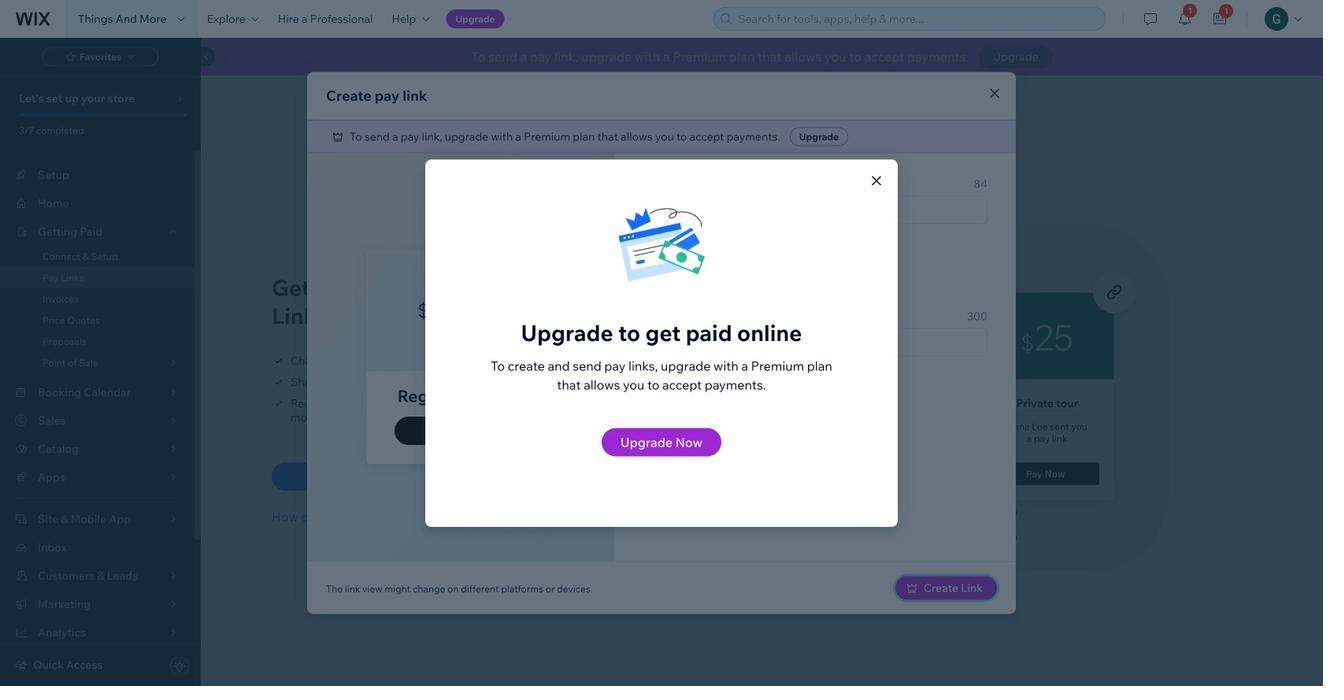 Task type: vqa. For each thing, say whether or not it's contained in the screenshot.
Sidebar element at the left of the page
yes



Task type: locate. For each thing, give the bounding box(es) containing it.
e.g., Registration fee field
[[644, 197, 982, 223]]

Add more details about the payment field
[[644, 329, 982, 356]]

Search for tools, apps, help & more... field
[[734, 8, 1101, 30]]

None text field
[[644, 263, 811, 290]]

sidebar element
[[0, 38, 215, 686]]



